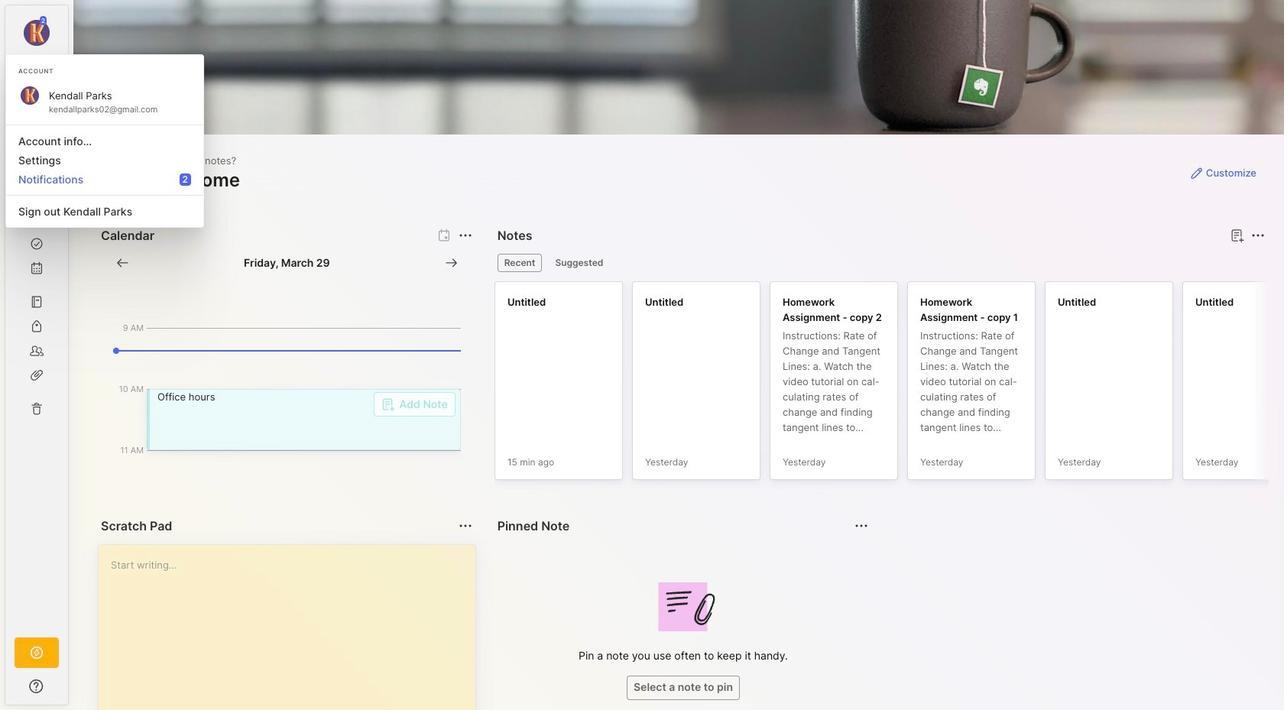 Task type: describe. For each thing, give the bounding box(es) containing it.
tree inside main element
[[5, 149, 68, 624]]

more actions image
[[456, 517, 475, 535]]

main element
[[0, 0, 73, 710]]

home image
[[29, 163, 44, 178]]

Start writing… text field
[[111, 545, 475, 710]]

dropdown list menu
[[6, 119, 203, 221]]

WHAT'S NEW field
[[5, 674, 68, 699]]

Account field
[[5, 15, 68, 48]]

Choose date to view field
[[244, 255, 330, 271]]

upgrade image
[[28, 644, 46, 662]]

edit search image
[[28, 76, 46, 94]]



Task type: locate. For each thing, give the bounding box(es) containing it.
Dropdown List field
[[373, 392, 455, 417]]

row group
[[494, 281, 1284, 489]]

tab
[[497, 254, 542, 272], [548, 254, 610, 272]]

1 horizontal spatial tab
[[548, 254, 610, 272]]

more actions image
[[456, 226, 475, 245], [1249, 226, 1268, 245]]

1 horizontal spatial more actions image
[[1249, 226, 1268, 245]]

More actions field
[[455, 225, 476, 246], [1248, 225, 1269, 246], [455, 515, 476, 537]]

1 tab from the left
[[497, 254, 542, 272]]

2 tab from the left
[[548, 254, 610, 272]]

1 more actions image from the left
[[456, 226, 475, 245]]

2 more actions image from the left
[[1249, 226, 1268, 245]]

Office hours Event actions field
[[147, 389, 461, 450]]

0 horizontal spatial tab
[[497, 254, 542, 272]]

click to expand image
[[67, 682, 78, 700]]

tab list
[[497, 254, 1263, 272]]

0 horizontal spatial more actions image
[[456, 226, 475, 245]]

tree
[[5, 149, 68, 624]]



Task type: vqa. For each thing, say whether or not it's contained in the screenshot.
Expand Tags image
no



